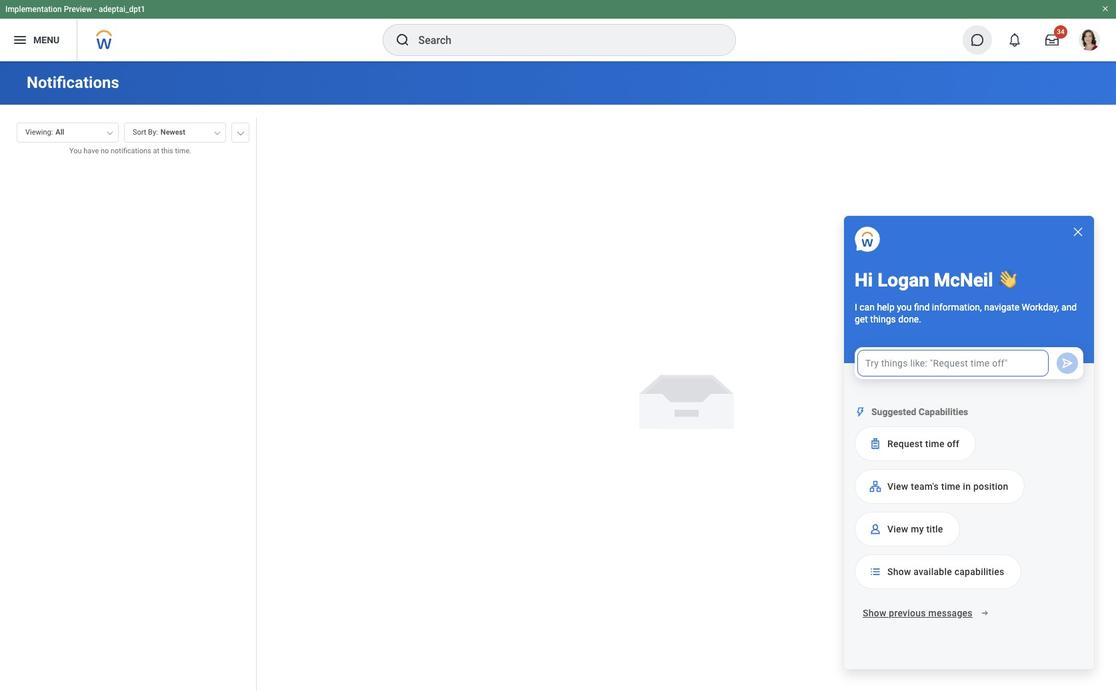 Task type: vqa. For each thing, say whether or not it's contained in the screenshot.
Preview
yes



Task type: describe. For each thing, give the bounding box(es) containing it.
task timeoff image
[[869, 437, 882, 451]]

navigate
[[985, 302, 1020, 312]]

messages
[[929, 608, 973, 619]]

i
[[855, 302, 858, 312]]

close environment banner image
[[1102, 5, 1110, 13]]

profile logan mcneil image
[[1079, 29, 1100, 53]]

things
[[870, 314, 896, 325]]

off
[[947, 439, 960, 449]]

👋
[[998, 269, 1017, 291]]

Try things like: "Request time off" text field
[[858, 350, 1049, 377]]

time.
[[175, 147, 191, 155]]

adeptai_dpt1
[[99, 5, 145, 14]]

help
[[877, 302, 895, 312]]

34 button
[[1038, 25, 1068, 55]]

available
[[914, 567, 952, 577]]

sort
[[133, 128, 146, 137]]

time inside view team's time in position button
[[941, 481, 961, 492]]

view for view my title
[[888, 524, 909, 535]]

notifications large image
[[1008, 33, 1022, 47]]

information,
[[932, 302, 982, 312]]

by:
[[148, 128, 158, 137]]

prompts image
[[869, 565, 882, 579]]

logan
[[878, 269, 930, 291]]

can
[[860, 302, 875, 312]]

show previous messages button
[[855, 600, 997, 627]]

show for show previous messages
[[863, 608, 887, 619]]

team's
[[911, 481, 939, 492]]

menu banner
[[0, 0, 1116, 61]]

have
[[83, 147, 99, 155]]

show previous messages
[[863, 608, 973, 619]]

x image
[[1072, 225, 1085, 239]]

view for view team's time in position
[[888, 481, 909, 492]]

implementation preview -   adeptai_dpt1
[[5, 5, 145, 14]]

search image
[[394, 32, 410, 48]]

at
[[153, 147, 159, 155]]

newest
[[161, 128, 185, 137]]

you
[[69, 147, 82, 155]]

this
[[161, 147, 173, 155]]

title
[[927, 524, 943, 535]]

in
[[963, 481, 971, 492]]

preview
[[64, 5, 92, 14]]

user image
[[869, 523, 882, 536]]

get
[[855, 314, 868, 325]]

show for show available capabilities
[[888, 567, 911, 577]]

sort by: newest
[[133, 128, 185, 137]]

hi logan mcneil 👋
[[855, 269, 1017, 291]]

-
[[94, 5, 97, 14]]



Task type: locate. For each thing, give the bounding box(es) containing it.
view team image
[[869, 480, 882, 493]]

request time off
[[888, 439, 960, 449]]

34
[[1057, 28, 1065, 35]]

done.
[[898, 314, 922, 325]]

hi
[[855, 269, 873, 291]]

workday,
[[1022, 302, 1059, 312]]

view inside view my title button
[[888, 524, 909, 535]]

viewing:
[[25, 128, 53, 137]]

view left my
[[888, 524, 909, 535]]

and
[[1062, 302, 1077, 312]]

capabilities
[[955, 567, 1005, 577]]

view inside view team's time in position button
[[888, 481, 909, 492]]

position
[[974, 481, 1009, 492]]

capabilities
[[919, 407, 968, 417]]

notifications
[[111, 147, 151, 155]]

viewing: all
[[25, 128, 64, 137]]

request time off button
[[855, 427, 976, 461]]

Search Workday  search field
[[418, 25, 708, 55]]

time inside request time off button
[[925, 439, 945, 449]]

1 vertical spatial show
[[863, 608, 887, 619]]

suggested
[[872, 407, 917, 417]]

suggested capabilities
[[872, 407, 968, 417]]

you have no notifications at this time.
[[69, 147, 191, 155]]

show available capabilities
[[888, 567, 1005, 577]]

0 horizontal spatial show
[[863, 608, 887, 619]]

0 vertical spatial view
[[888, 481, 909, 492]]

menu button
[[0, 19, 77, 61]]

show left the previous
[[863, 608, 887, 619]]

time
[[925, 439, 945, 449], [941, 481, 961, 492]]

my
[[911, 524, 924, 535]]

notifications
[[27, 73, 119, 92]]

you
[[897, 302, 912, 312]]

view
[[888, 481, 909, 492], [888, 524, 909, 535]]

1 vertical spatial view
[[888, 524, 909, 535]]

reading pane region
[[257, 105, 1116, 692]]

2 view from the top
[[888, 524, 909, 535]]

tab panel containing viewing:
[[0, 117, 256, 692]]

all
[[56, 128, 64, 137]]

send image
[[1061, 357, 1074, 370]]

show
[[888, 567, 911, 577], [863, 608, 887, 619]]

mcneil
[[934, 269, 993, 291]]

tab panel inside "notifications" main content
[[0, 117, 256, 692]]

implementation
[[5, 5, 62, 14]]

show available capabilities button
[[855, 555, 1021, 589]]

show inside button
[[888, 567, 911, 577]]

1 vertical spatial time
[[941, 481, 961, 492]]

notifications main content
[[0, 61, 1116, 692]]

1 horizontal spatial show
[[888, 567, 911, 577]]

time left in
[[941, 481, 961, 492]]

find
[[914, 302, 930, 312]]

justify image
[[12, 32, 28, 48]]

0 vertical spatial show
[[888, 567, 911, 577]]

previous
[[889, 608, 926, 619]]

show inside button
[[863, 608, 887, 619]]

time left off
[[925, 439, 945, 449]]

request
[[888, 439, 923, 449]]

arrow right small image
[[978, 607, 992, 620]]

inbox large image
[[1046, 33, 1059, 47]]

1 view from the top
[[888, 481, 909, 492]]

more image
[[237, 129, 245, 135]]

tab panel
[[0, 117, 256, 692]]

view my title button
[[855, 512, 960, 547]]

view team's time in position
[[888, 481, 1009, 492]]

no
[[101, 147, 109, 155]]

inbox items list box
[[0, 167, 256, 692]]

show right prompts image
[[888, 567, 911, 577]]

view right "view team" image
[[888, 481, 909, 492]]

0 vertical spatial time
[[925, 439, 945, 449]]

bolt image
[[855, 407, 866, 418]]

menu
[[33, 34, 60, 45]]

view team's time in position button
[[855, 469, 1025, 504]]

i can help you find information, navigate workday, and get things done.
[[855, 302, 1077, 325]]

view my title
[[888, 524, 943, 535]]



